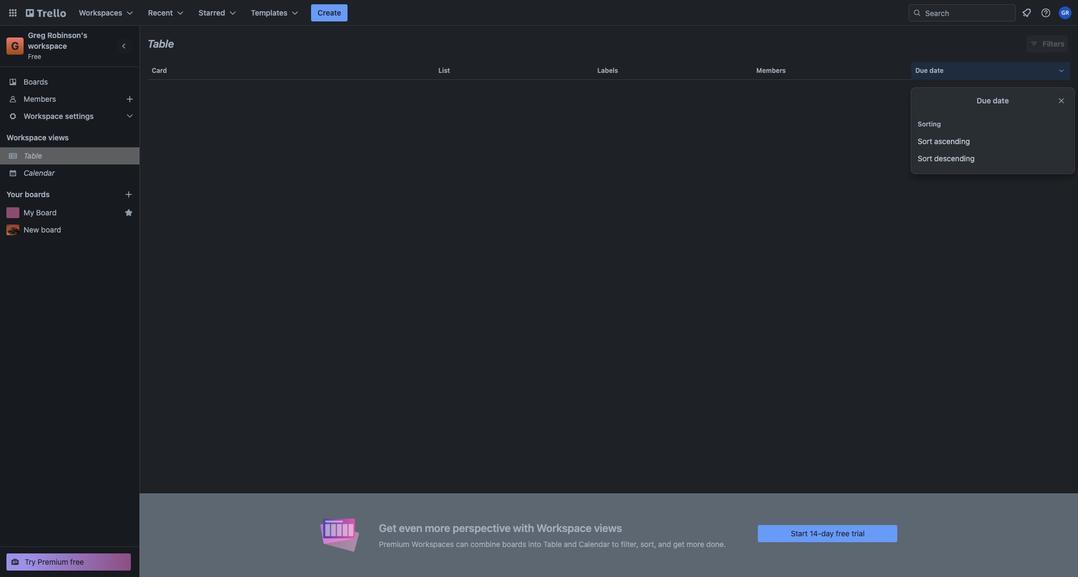 Task type: locate. For each thing, give the bounding box(es) containing it.
0 vertical spatial premium
[[379, 540, 410, 549]]

1 vertical spatial free
[[70, 558, 84, 567]]

2 sort from the top
[[918, 154, 933, 163]]

more
[[425, 522, 450, 535], [687, 540, 705, 549]]

1 vertical spatial workspaces
[[412, 540, 454, 549]]

sort descending
[[918, 154, 975, 163]]

0 vertical spatial due date
[[916, 67, 944, 75]]

get even more perspective with workspace views premium workspaces can combine boards into table and calendar to filter, sort, and get more done.
[[379, 522, 726, 549]]

0 horizontal spatial and
[[564, 540, 577, 549]]

premium right try
[[38, 558, 68, 567]]

sort down sorting at the top of the page
[[918, 137, 933, 146]]

more right get at the right bottom
[[687, 540, 705, 549]]

table
[[140, 58, 1079, 578]]

sort down sort ascending
[[918, 154, 933, 163]]

2 horizontal spatial table
[[544, 540, 562, 549]]

workspaces
[[79, 8, 122, 17], [412, 540, 454, 549]]

sort
[[918, 137, 933, 146], [918, 154, 933, 163]]

1 horizontal spatial views
[[594, 522, 622, 535]]

1 horizontal spatial due date
[[977, 96, 1009, 105]]

table down workspace views
[[24, 151, 42, 160]]

1 horizontal spatial workspaces
[[412, 540, 454, 549]]

into
[[529, 540, 542, 549]]

row containing card
[[148, 58, 1071, 84]]

calendar up your boards
[[24, 169, 55, 178]]

free
[[836, 529, 850, 539], [70, 558, 84, 567]]

sort inside sort descending button
[[918, 154, 933, 163]]

0 vertical spatial workspace
[[24, 112, 63, 121]]

workspaces up robinson's
[[79, 8, 122, 17]]

workspace
[[24, 112, 63, 121], [6, 133, 46, 142], [537, 522, 592, 535]]

1 vertical spatial date
[[993, 96, 1009, 105]]

0 vertical spatial free
[[836, 529, 850, 539]]

workspace for workspace settings
[[24, 112, 63, 121]]

boards inside get even more perspective with workspace views premium workspaces can combine boards into table and calendar to filter, sort, and get more done.
[[503, 540, 527, 549]]

boards up my board
[[25, 190, 50, 199]]

table up card
[[148, 38, 174, 50]]

1 sort from the top
[[918, 137, 933, 146]]

14-
[[810, 529, 822, 539]]

0 horizontal spatial boards
[[25, 190, 50, 199]]

members
[[757, 67, 786, 75], [24, 94, 56, 104]]

table link
[[24, 151, 133, 162]]

2 vertical spatial table
[[544, 540, 562, 549]]

due date
[[916, 67, 944, 75], [977, 96, 1009, 105]]

0 horizontal spatial due date
[[916, 67, 944, 75]]

card button
[[148, 58, 434, 84]]

starred
[[199, 8, 225, 17]]

sort ascending
[[918, 137, 970, 146]]

my
[[24, 208, 34, 217]]

row inside table
[[148, 58, 1071, 84]]

get
[[674, 540, 685, 549]]

more right even
[[425, 522, 450, 535]]

due date column header
[[912, 58, 1071, 84]]

2 and from the left
[[659, 540, 672, 549]]

day
[[822, 529, 834, 539]]

views up to
[[594, 522, 622, 535]]

1 vertical spatial workspace
[[6, 133, 46, 142]]

views
[[48, 133, 69, 142], [594, 522, 622, 535]]

new board
[[24, 225, 61, 235]]

recent
[[148, 8, 173, 17]]

workspace up workspace views
[[24, 112, 63, 121]]

1 horizontal spatial more
[[687, 540, 705, 549]]

and right into on the bottom
[[564, 540, 577, 549]]

0 horizontal spatial more
[[425, 522, 450, 535]]

calendar left to
[[579, 540, 610, 549]]

workspace
[[28, 41, 67, 50]]

1 vertical spatial table
[[24, 151, 42, 160]]

primary element
[[0, 0, 1079, 26]]

workspace down workspace settings
[[6, 133, 46, 142]]

workspace for workspace views
[[6, 133, 46, 142]]

0 vertical spatial calendar
[[24, 169, 55, 178]]

0 vertical spatial sort
[[918, 137, 933, 146]]

1 vertical spatial premium
[[38, 558, 68, 567]]

free right day
[[836, 529, 850, 539]]

views down workspace settings
[[48, 133, 69, 142]]

free
[[28, 53, 41, 61]]

card
[[152, 67, 167, 75]]

due date button
[[912, 58, 1071, 84]]

workspaces down even
[[412, 540, 454, 549]]

row
[[148, 58, 1071, 84]]

0 horizontal spatial workspaces
[[79, 8, 122, 17]]

combine
[[471, 540, 500, 549]]

to
[[612, 540, 619, 549]]

labels
[[598, 67, 618, 75]]

workspaces button
[[72, 4, 140, 21]]

sort inside sort ascending button
[[918, 137, 933, 146]]

boards
[[25, 190, 50, 199], [503, 540, 527, 549]]

0 horizontal spatial due
[[916, 67, 928, 75]]

templates
[[251, 8, 288, 17]]

1 vertical spatial due
[[977, 96, 991, 105]]

create button
[[311, 4, 348, 21]]

try
[[25, 558, 36, 567]]

1 horizontal spatial premium
[[379, 540, 410, 549]]

1 horizontal spatial calendar
[[579, 540, 610, 549]]

1 vertical spatial boards
[[503, 540, 527, 549]]

due inside due date button
[[916, 67, 928, 75]]

sort,
[[641, 540, 657, 549]]

workspace inside dropdown button
[[24, 112, 63, 121]]

1 horizontal spatial members
[[757, 67, 786, 75]]

0 horizontal spatial views
[[48, 133, 69, 142]]

1 horizontal spatial boards
[[503, 540, 527, 549]]

0 horizontal spatial premium
[[38, 558, 68, 567]]

table
[[148, 38, 174, 50], [24, 151, 42, 160], [544, 540, 562, 549]]

boards down with
[[503, 540, 527, 549]]

trial
[[852, 529, 865, 539]]

calendar inside get even more perspective with workspace views premium workspaces can combine boards into table and calendar to filter, sort, and get more done.
[[579, 540, 610, 549]]

free inside button
[[70, 558, 84, 567]]

workspaces inside get even more perspective with workspace views premium workspaces can combine boards into table and calendar to filter, sort, and get more done.
[[412, 540, 454, 549]]

premium
[[379, 540, 410, 549], [38, 558, 68, 567]]

new board link
[[24, 225, 133, 236]]

views inside get even more perspective with workspace views premium workspaces can combine boards into table and calendar to filter, sort, and get more done.
[[594, 522, 622, 535]]

1 vertical spatial calendar
[[579, 540, 610, 549]]

members button
[[752, 58, 912, 84]]

robinson's
[[47, 31, 87, 40]]

0 vertical spatial due
[[916, 67, 928, 75]]

due
[[916, 67, 928, 75], [977, 96, 991, 105]]

sorting
[[918, 120, 941, 128]]

0 vertical spatial views
[[48, 133, 69, 142]]

free right try
[[70, 558, 84, 567]]

calendar
[[24, 169, 55, 178], [579, 540, 610, 549]]

1 vertical spatial more
[[687, 540, 705, 549]]

1 horizontal spatial and
[[659, 540, 672, 549]]

0 vertical spatial table
[[148, 38, 174, 50]]

0 vertical spatial members
[[757, 67, 786, 75]]

0 horizontal spatial free
[[70, 558, 84, 567]]

sort descending button
[[912, 150, 1075, 167]]

1 horizontal spatial date
[[993, 96, 1009, 105]]

2 vertical spatial workspace
[[537, 522, 592, 535]]

0 horizontal spatial date
[[930, 67, 944, 75]]

workspace up into on the bottom
[[537, 522, 592, 535]]

date
[[930, 67, 944, 75], [993, 96, 1009, 105]]

1 vertical spatial views
[[594, 522, 622, 535]]

perspective
[[453, 522, 511, 535]]

and
[[564, 540, 577, 549], [659, 540, 672, 549]]

my board
[[24, 208, 57, 217]]

table right into on the bottom
[[544, 540, 562, 549]]

descending
[[935, 154, 975, 163]]

filters button
[[1027, 35, 1068, 53]]

table inside get even more perspective with workspace views premium workspaces can combine boards into table and calendar to filter, sort, and get more done.
[[544, 540, 562, 549]]

premium down the get
[[379, 540, 410, 549]]

1 vertical spatial sort
[[918, 154, 933, 163]]

0 vertical spatial date
[[930, 67, 944, 75]]

0 vertical spatial workspaces
[[79, 8, 122, 17]]

premium inside get even more perspective with workspace views premium workspaces can combine boards into table and calendar to filter, sort, and get more done.
[[379, 540, 410, 549]]

1 vertical spatial members
[[24, 94, 56, 104]]

and left get at the right bottom
[[659, 540, 672, 549]]



Task type: vqa. For each thing, say whether or not it's contained in the screenshot.
About
no



Task type: describe. For each thing, give the bounding box(es) containing it.
0 horizontal spatial calendar
[[24, 169, 55, 178]]

starred button
[[192, 4, 242, 21]]

workspace settings
[[24, 112, 94, 121]]

add board image
[[125, 191, 133, 199]]

close popover image
[[1058, 97, 1066, 105]]

Table text field
[[148, 34, 174, 54]]

get
[[379, 522, 397, 535]]

1 and from the left
[[564, 540, 577, 549]]

open information menu image
[[1041, 8, 1052, 18]]

your
[[6, 190, 23, 199]]

members link
[[0, 91, 140, 108]]

board
[[36, 208, 57, 217]]

boards
[[24, 77, 48, 86]]

ascending
[[935, 137, 970, 146]]

can
[[456, 540, 469, 549]]

list
[[439, 67, 450, 75]]

workspace settings button
[[0, 108, 140, 125]]

recent button
[[142, 4, 190, 21]]

members inside button
[[757, 67, 786, 75]]

1 horizontal spatial table
[[148, 38, 174, 50]]

1 horizontal spatial due
[[977, 96, 991, 105]]

start 14-day free trial link
[[758, 526, 898, 543]]

create
[[318, 8, 341, 17]]

settings
[[65, 112, 94, 121]]

greg robinson (gregrobinson96) image
[[1059, 6, 1072, 19]]

g
[[11, 40, 19, 52]]

workspaces inside dropdown button
[[79, 8, 122, 17]]

filter,
[[621, 540, 639, 549]]

greg robinson's workspace free
[[28, 31, 89, 61]]

your boards
[[6, 190, 50, 199]]

date inside button
[[930, 67, 944, 75]]

board
[[41, 225, 61, 235]]

try premium free button
[[6, 554, 131, 572]]

new
[[24, 225, 39, 235]]

table containing card
[[140, 58, 1079, 578]]

g link
[[6, 38, 24, 55]]

greg
[[28, 31, 45, 40]]

try premium free
[[25, 558, 84, 567]]

my board link
[[24, 208, 120, 218]]

templates button
[[245, 4, 305, 21]]

start 14-day free trial
[[791, 529, 865, 539]]

Search field
[[922, 5, 1016, 21]]

starred icon image
[[125, 209, 133, 217]]

workspace navigation collapse icon image
[[117, 39, 132, 54]]

calendar link
[[24, 168, 133, 179]]

search image
[[913, 9, 922, 17]]

0 horizontal spatial members
[[24, 94, 56, 104]]

0 horizontal spatial table
[[24, 151, 42, 160]]

0 vertical spatial boards
[[25, 190, 50, 199]]

1 vertical spatial due date
[[977, 96, 1009, 105]]

0 vertical spatial more
[[425, 522, 450, 535]]

list button
[[434, 58, 593, 84]]

start
[[791, 529, 808, 539]]

sort for sort descending
[[918, 154, 933, 163]]

sort ascending button
[[912, 133, 1075, 150]]

workspace views
[[6, 133, 69, 142]]

with
[[513, 522, 534, 535]]

premium inside try premium free button
[[38, 558, 68, 567]]

done.
[[707, 540, 726, 549]]

your boards with 2 items element
[[6, 188, 108, 201]]

back to home image
[[26, 4, 66, 21]]

greg robinson's workspace link
[[28, 31, 89, 50]]

0 notifications image
[[1021, 6, 1034, 19]]

boards link
[[0, 74, 140, 91]]

sort for sort ascending
[[918, 137, 933, 146]]

1 horizontal spatial free
[[836, 529, 850, 539]]

filters
[[1043, 39, 1065, 48]]

even
[[399, 522, 423, 535]]

workspace inside get even more perspective with workspace views premium workspaces can combine boards into table and calendar to filter, sort, and get more done.
[[537, 522, 592, 535]]

due date inside due date button
[[916, 67, 944, 75]]

labels button
[[593, 58, 752, 84]]



